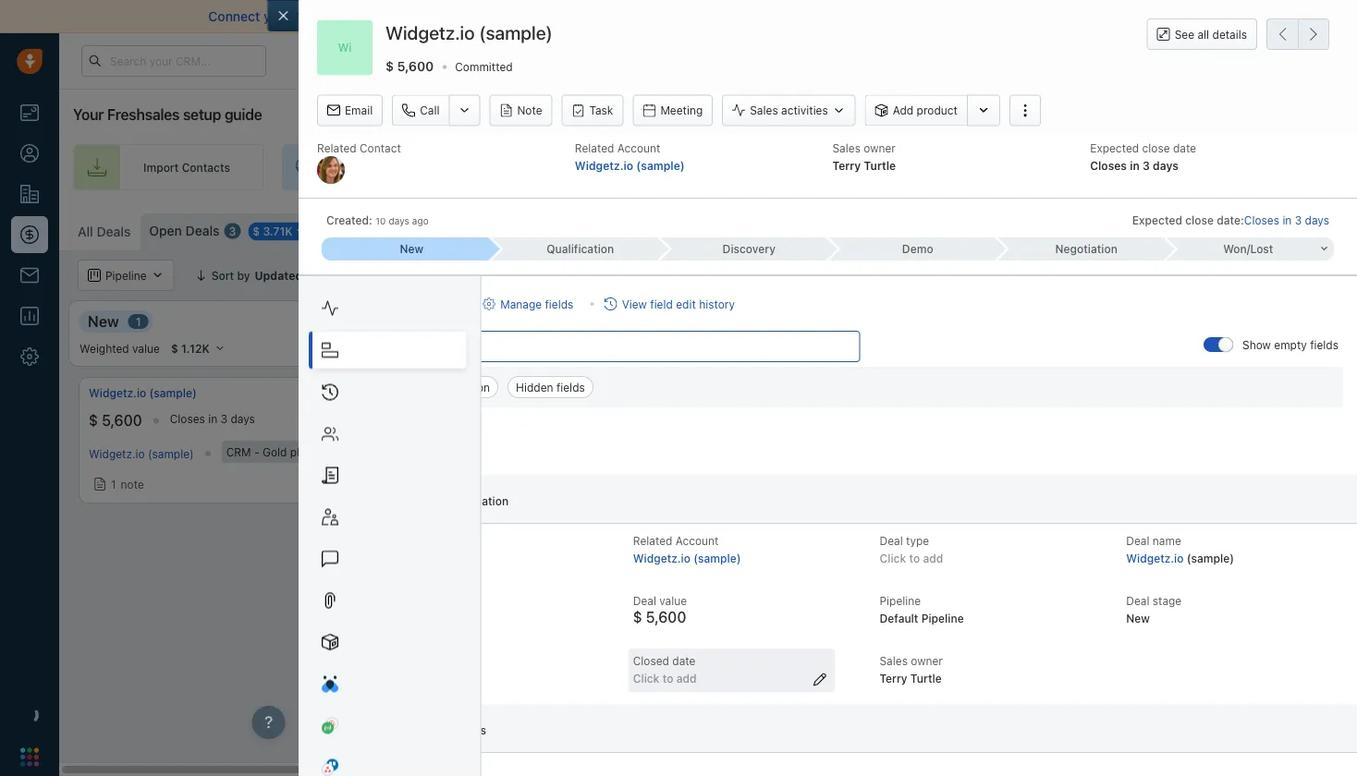 Task type: describe. For each thing, give the bounding box(es) containing it.
1 for new
[[136, 315, 141, 328]]

route
[[800, 161, 831, 174]]

Search fields text field
[[382, 331, 860, 363]]

widgetz.io (sample) dialog
[[267, 0, 1357, 777]]

demo
[[902, 243, 934, 256]]

click for closed date click to add
[[633, 673, 660, 686]]

1 vertical spatial sales owner terry turtle
[[880, 655, 943, 686]]

0 vertical spatial pipeline
[[880, 595, 921, 608]]

import deals
[[1147, 223, 1216, 236]]

new inside deal stage new
[[1126, 612, 1150, 625]]

quotas and forecasting link
[[1092, 260, 1256, 291]]

days up crm
[[231, 413, 255, 426]]

have
[[1019, 9, 1048, 24]]

0 vertical spatial basic
[[399, 381, 428, 394]]

call button
[[392, 95, 449, 126]]

deals for open
[[185, 223, 220, 239]]

2 horizontal spatial sales
[[880, 655, 908, 668]]

0 horizontal spatial hidden fields
[[415, 725, 486, 738]]

1 horizontal spatial add deal
[[1080, 398, 1129, 411]]

email
[[654, 9, 687, 24]]

forecasting
[[1174, 269, 1237, 282]]

see
[[1175, 28, 1195, 41]]

expected close date: closes in 3 days
[[1133, 214, 1330, 227]]

expected close date closes in 3 days
[[1090, 142, 1197, 172]]

invite your team link
[[521, 144, 711, 190]]

closes in 3 days
[[170, 413, 255, 426]]

widgetz.io (sample) link up closes in 3 days
[[89, 386, 197, 401]]

1 horizontal spatial hidden
[[516, 381, 553, 394]]

note button
[[490, 95, 553, 126]]

1 vertical spatial qualification
[[387, 313, 476, 330]]

days inside "expected close date closes in 3 days"
[[1153, 159, 1179, 172]]

expected for expected close date
[[1090, 142, 1139, 155]]

close for date:
[[1186, 214, 1214, 227]]

0 horizontal spatial sales
[[750, 104, 778, 117]]

2-
[[565, 9, 579, 24]]

in inside "expected close date closes in 3 days"
[[1130, 159, 1140, 172]]

task button
[[562, 95, 624, 126]]

all
[[1198, 28, 1210, 41]]

close image
[[1330, 12, 1339, 21]]

related for deal type
[[633, 535, 673, 548]]

12 more...
[[379, 226, 432, 239]]

1 horizontal spatial hidden fields
[[516, 381, 585, 394]]

0 horizontal spatial $ 5,600
[[89, 412, 142, 430]]

to for date
[[663, 673, 674, 686]]

connect your mailbox to improve deliverability and enable 2-way sync of email conversations.
[[208, 9, 780, 24]]

$ 3,200
[[1259, 412, 1313, 430]]

invite
[[592, 161, 621, 174]]

setup
[[183, 106, 221, 123]]

1 acme from the top
[[389, 387, 419, 400]]

1 vertical spatial widgetz.io (sample)
[[89, 387, 197, 400]]

import for import deals
[[1147, 223, 1183, 236]]

create sales sequence
[[1055, 161, 1176, 174]]

contacts
[[182, 161, 230, 174]]

3 inside "expected close date closes in 3 days"
[[1143, 159, 1150, 172]]

1 vertical spatial hidden
[[415, 725, 454, 738]]

deal inside 'deal name widgetz.io (sample)'
[[1126, 535, 1150, 548]]

3 up crm
[[221, 413, 228, 426]]

leads
[[834, 161, 863, 174]]

default
[[880, 612, 919, 625]]

created: 10 days ago
[[326, 214, 429, 227]]

discovery link
[[659, 238, 828, 261]]

see all details
[[1175, 28, 1247, 41]]

deal value $ 5,600
[[633, 595, 687, 626]]

connect your mailbox link
[[208, 9, 345, 24]]

applied
[[405, 269, 444, 282]]

related account widgetz.io (sample) for deal type
[[633, 535, 741, 565]]

you
[[958, 9, 980, 24]]

deal inside deal stage new
[[1126, 595, 1150, 608]]

days inside created: 10 days ago
[[389, 216, 409, 226]]

1 for qualification
[[492, 315, 498, 328]]

your inside route leads to your team link
[[879, 161, 903, 174]]

import deals group
[[1123, 214, 1257, 245]]

0 horizontal spatial add deal
[[795, 398, 843, 411]]

manage fields
[[500, 298, 574, 311]]

and inside quotas and forecasting link
[[1151, 269, 1171, 282]]

0 horizontal spatial 1
[[111, 478, 116, 491]]

create sales sequence link
[[985, 144, 1210, 190]]

days up search field
[[1305, 214, 1330, 227]]

created:
[[326, 214, 373, 227]]

Search your CRM... text field
[[81, 45, 266, 77]]

deal inside deal value $ 5,600
[[633, 595, 656, 608]]

committed
[[455, 60, 513, 73]]

deliverability
[[413, 9, 491, 24]]

note
[[517, 104, 542, 117]]

$ inside deal value $ 5,600
[[633, 609, 642, 626]]

1 vertical spatial 5,600
[[102, 412, 142, 430]]

0 vertical spatial and
[[495, 9, 517, 24]]

closes in 3 days link
[[1244, 212, 1330, 228]]

⌘ o
[[451, 226, 473, 239]]

deals for import
[[1186, 223, 1216, 236]]

route leads to your team
[[800, 161, 933, 174]]

email
[[345, 104, 373, 117]]

open deals link
[[149, 222, 220, 240]]

add inside widgetz.io (sample) dialog
[[893, 104, 914, 117]]

invite your team
[[592, 161, 678, 174]]

deal stage new
[[1126, 595, 1182, 625]]

close for date
[[1142, 142, 1170, 155]]

call
[[420, 104, 440, 117]]

(sample) inside 'deal name widgetz.io (sample)'
[[1187, 552, 1234, 565]]

container_wx8msf4aqz5i3rn1 image for add deal
[[1063, 399, 1076, 411]]

2 acme inc (sample) link from the top
[[389, 446, 487, 459]]

2 acme inc (sample) from the top
[[389, 446, 487, 459]]

to for your
[[345, 9, 357, 24]]

don't
[[984, 9, 1016, 24]]

to for type
[[909, 552, 920, 565]]

value
[[660, 595, 687, 608]]

0
[[772, 315, 780, 328]]

3 up search field
[[1295, 214, 1302, 227]]

wi
[[338, 41, 352, 54]]

date inside "expected close date closes in 3 days"
[[1173, 142, 1197, 155]]

connect
[[208, 9, 260, 24]]

your freshsales setup guide
[[73, 106, 262, 123]]

sales activities
[[750, 104, 828, 117]]

⌘
[[451, 226, 461, 239]]

manage
[[500, 298, 542, 311]]

quotas
[[1110, 269, 1148, 282]]

settings
[[1059, 223, 1104, 236]]

widgetz.io inside 'deal name widgetz.io (sample)'
[[1126, 552, 1184, 565]]

to left "start" at top
[[1051, 9, 1064, 24]]

of
[[638, 9, 651, 24]]

2 filters applied
[[361, 269, 444, 282]]

related account widgetz.io (sample) for sales owner
[[575, 142, 685, 172]]

1 vertical spatial owner
[[911, 655, 943, 668]]

12 more... button
[[353, 219, 442, 245]]

create
[[1055, 161, 1091, 174]]

account for deal type click to add
[[676, 535, 719, 548]]

o
[[465, 226, 473, 239]]

add deal inside add deal button
[[1291, 223, 1339, 236]]

contact
[[360, 142, 401, 155]]

nov
[[506, 413, 527, 426]]

sales
[[1094, 161, 1122, 174]]

widgetz.io (sample) link down task
[[575, 159, 685, 172]]

/
[[1247, 243, 1251, 256]]

0 vertical spatial turtle
[[864, 159, 896, 172]]

account for sales owner terry turtle
[[617, 142, 661, 155]]

owners
[[532, 269, 571, 282]]

show empty fields
[[1243, 339, 1339, 352]]

gold
[[263, 446, 287, 459]]

0 vertical spatial information
[[431, 381, 490, 394]]

manage fields link
[[483, 296, 574, 312]]

widgetz.io (sample) link up the note at the bottom left
[[89, 448, 194, 460]]

1 vertical spatial new
[[88, 313, 119, 330]]

add deal button
[[1266, 214, 1348, 245]]

history
[[699, 298, 735, 311]]

view field edit history link
[[604, 296, 735, 312]]

all deals
[[78, 224, 131, 239]]

12
[[379, 226, 391, 239]]

email image
[[1174, 53, 1187, 69]]

conversations.
[[690, 9, 780, 24]]



Task type: vqa. For each thing, say whether or not it's contained in the screenshot.
Import associated with Import Contacts
yes



Task type: locate. For each thing, give the bounding box(es) containing it.
sales left activities
[[750, 104, 778, 117]]

deals left open
[[97, 224, 131, 239]]

0 horizontal spatial terry
[[833, 159, 861, 172]]

1 vertical spatial click
[[633, 673, 660, 686]]

0 vertical spatial container_wx8msf4aqz5i3rn1 image
[[1042, 223, 1055, 236]]

0 horizontal spatial qualification
[[387, 313, 476, 330]]

1 horizontal spatial terry
[[880, 673, 908, 686]]

enable
[[521, 9, 562, 24]]

negotiation link
[[997, 238, 1166, 261]]

container_wx8msf4aqz5i3rn1 image inside settings popup button
[[1042, 223, 1055, 236]]

1 horizontal spatial click
[[880, 552, 906, 565]]

3,200
[[1272, 412, 1313, 430]]

0 vertical spatial hidden
[[516, 381, 553, 394]]

techcave (sample)
[[1259, 387, 1357, 400]]

2 horizontal spatial related
[[633, 535, 673, 548]]

related account widgetz.io (sample) down task
[[575, 142, 685, 172]]

sales
[[750, 104, 778, 117], [833, 142, 861, 155], [880, 655, 908, 668]]

qualification inside widgetz.io (sample) dialog
[[547, 243, 614, 256]]

account up invite your team
[[617, 142, 661, 155]]

1 horizontal spatial related
[[575, 142, 614, 155]]

your for team
[[624, 161, 648, 174]]

add inside closed date click to add
[[677, 673, 697, 686]]

expected for expected close date:
[[1133, 214, 1183, 227]]

$ 5,600 inside widgetz.io (sample) dialog
[[386, 59, 434, 74]]

0 horizontal spatial owner
[[864, 142, 896, 155]]

0 horizontal spatial and
[[495, 9, 517, 24]]

information up closes in nov
[[431, 381, 490, 394]]

to inside deal type click to add
[[909, 552, 920, 565]]

turtle down default
[[911, 673, 942, 686]]

-
[[254, 446, 259, 459]]

your
[[73, 106, 104, 123]]

close left date:
[[1186, 214, 1214, 227]]

date right closed
[[673, 655, 696, 668]]

3 inside open deals 3
[[229, 225, 236, 238]]

0 vertical spatial inc
[[422, 387, 439, 400]]

0 vertical spatial new
[[400, 243, 424, 256]]

0 vertical spatial basic information
[[399, 381, 490, 394]]

to down closed
[[663, 673, 674, 686]]

demo link
[[828, 238, 997, 261]]

0 vertical spatial $ 5,600
[[386, 59, 434, 74]]

inc
[[422, 387, 439, 400], [422, 446, 437, 459]]

all deal owners
[[489, 269, 571, 282]]

5,600 up 1 note
[[102, 412, 142, 430]]

deals left date:
[[1186, 223, 1216, 236]]

0 horizontal spatial team
[[651, 161, 678, 174]]

expected down sequence
[[1133, 214, 1183, 227]]

add for closed date click to add
[[677, 673, 697, 686]]

note
[[121, 478, 144, 491]]

1 vertical spatial acme inc (sample) link
[[389, 446, 487, 459]]

discovery
[[723, 243, 776, 256], [686, 313, 755, 330]]

sales down default
[[880, 655, 908, 668]]

2 horizontal spatial container_wx8msf4aqz5i3rn1 image
[[1042, 223, 1055, 236]]

days right 10
[[389, 216, 409, 226]]

won / lost
[[1223, 243, 1274, 256]]

plan
[[290, 446, 312, 459]]

container_wx8msf4aqz5i3rn1 image for quotas and forecasting
[[1092, 269, 1105, 282]]

related contact
[[317, 142, 401, 155]]

meeting button
[[633, 95, 713, 126]]

field
[[650, 298, 673, 311]]

5,600 down the value
[[646, 609, 687, 626]]

import inside button
[[1147, 223, 1183, 236]]

widgetz.io (sample) inside dialog
[[386, 22, 553, 43]]

acme inc (sample) up closes in nov
[[389, 387, 489, 400]]

1 vertical spatial terry
[[880, 673, 908, 686]]

techcave
[[1259, 387, 1310, 400]]

information down closes in nov
[[447, 495, 509, 508]]

1 vertical spatial and
[[1151, 269, 1171, 282]]

container_wx8msf4aqz5i3rn1 image
[[341, 269, 354, 282], [1092, 269, 1105, 282], [1063, 399, 1076, 411], [93, 478, 106, 491]]

all for all deal owners
[[489, 269, 502, 282]]

all left open
[[78, 224, 93, 239]]

0 vertical spatial discovery
[[723, 243, 776, 256]]

qualification up owners
[[547, 243, 614, 256]]

basic
[[399, 381, 428, 394], [415, 495, 444, 508]]

5,600 inside deal value $ 5,600
[[646, 609, 687, 626]]

1 horizontal spatial $ 5,600
[[386, 59, 434, 74]]

open
[[149, 223, 182, 239]]

0 vertical spatial click
[[880, 552, 906, 565]]

activities
[[781, 104, 828, 117]]

click down closed
[[633, 673, 660, 686]]

related for sales owner
[[575, 142, 614, 155]]

start
[[1067, 9, 1096, 24]]

1 vertical spatial information
[[447, 495, 509, 508]]

0 horizontal spatial hidden
[[415, 725, 454, 738]]

name
[[1153, 535, 1182, 548]]

0 vertical spatial account
[[617, 142, 661, 155]]

pipeline right default
[[922, 612, 964, 625]]

discovery up history
[[723, 243, 776, 256]]

fields inside "link"
[[545, 298, 574, 311]]

1 vertical spatial related account widgetz.io (sample)
[[633, 535, 741, 565]]

expected up create sales sequence
[[1090, 142, 1139, 155]]

terry right route at the top right
[[833, 159, 861, 172]]

all inside button
[[489, 269, 502, 282]]

import up quotas and forecasting
[[1147, 223, 1183, 236]]

2 team from the left
[[906, 161, 933, 174]]

0 horizontal spatial related
[[317, 142, 357, 155]]

filters
[[371, 269, 402, 282]]

close
[[1142, 142, 1170, 155], [1186, 214, 1214, 227]]

add deal
[[1291, 223, 1339, 236], [795, 398, 843, 411], [1080, 398, 1129, 411]]

quotas and forecasting
[[1110, 269, 1237, 282]]

all deals button
[[68, 214, 140, 251], [78, 224, 131, 239]]

acme inc (sample) down closes in nov
[[389, 446, 487, 459]]

acme inc (sample) link up closes in nov
[[389, 386, 489, 401]]

0 vertical spatial acme inc (sample)
[[389, 387, 489, 400]]

expected
[[1090, 142, 1139, 155], [1133, 214, 1183, 227]]

$ 5,600 up 1 note
[[89, 412, 142, 430]]

owner up route leads to your team
[[864, 142, 896, 155]]

date inside closed date click to add
[[673, 655, 696, 668]]

add for deal type click to add
[[923, 552, 943, 565]]

1 vertical spatial expected
[[1133, 214, 1183, 227]]

related down email button
[[317, 142, 357, 155]]

deals right open
[[185, 223, 220, 239]]

0 vertical spatial acme
[[389, 387, 419, 400]]

basic information up closes in nov
[[399, 381, 490, 394]]

1 horizontal spatial turtle
[[911, 673, 942, 686]]

0 vertical spatial date
[[1173, 142, 1197, 155]]

all deal owners button
[[456, 260, 583, 291]]

add down type
[[923, 552, 943, 565]]

1 vertical spatial account
[[676, 535, 719, 548]]

negotiation
[[1056, 243, 1118, 256]]

1 vertical spatial sales
[[833, 142, 861, 155]]

1 acme inc (sample) from the top
[[389, 387, 489, 400]]

all up manage
[[489, 269, 502, 282]]

owner down default
[[911, 655, 943, 668]]

container_wx8msf4aqz5i3rn1 image down o
[[468, 269, 481, 282]]

0 vertical spatial widgetz.io (sample)
[[386, 22, 553, 43]]

team down add product button
[[906, 161, 933, 174]]

2 vertical spatial sales
[[880, 655, 908, 668]]

0 horizontal spatial import
[[143, 161, 179, 174]]

add
[[923, 552, 943, 565], [677, 673, 697, 686]]

0 horizontal spatial your
[[264, 9, 291, 24]]

acme inc (sample) link down closes in nov
[[389, 446, 487, 459]]

all for all deals
[[78, 224, 93, 239]]

1 inc from the top
[[422, 387, 439, 400]]

container_wx8msf4aqz5i3rn1 image for 1
[[93, 478, 106, 491]]

2 horizontal spatial your
[[879, 161, 903, 174]]

terry
[[833, 159, 861, 172], [880, 673, 908, 686]]

closed
[[633, 655, 669, 668]]

from
[[1099, 9, 1128, 24]]

container_wx8msf4aqz5i3rn1 image for settings
[[1042, 223, 1055, 236]]

1 horizontal spatial date
[[1173, 142, 1197, 155]]

expected inside "expected close date closes in 3 days"
[[1090, 142, 1139, 155]]

1
[[136, 315, 141, 328], [492, 315, 498, 328], [111, 478, 116, 491]]

sync
[[606, 9, 635, 24]]

1 horizontal spatial qualification
[[547, 243, 614, 256]]

widgetz.io (sample) up the note at the bottom left
[[89, 448, 194, 460]]

0 vertical spatial qualification
[[547, 243, 614, 256]]

Search field
[[1258, 260, 1350, 291]]

0 horizontal spatial add
[[677, 673, 697, 686]]

3
[[1143, 159, 1150, 172], [1295, 214, 1302, 227], [229, 225, 236, 238], [221, 413, 228, 426]]

discovery inside widgetz.io (sample) dialog
[[723, 243, 776, 256]]

0 horizontal spatial all
[[78, 224, 93, 239]]

task
[[590, 104, 613, 117]]

won
[[1223, 243, 1247, 256]]

1 horizontal spatial sales
[[833, 142, 861, 155]]

import for import contacts
[[143, 161, 179, 174]]

5,600 up call button
[[397, 59, 434, 74]]

close inside "expected close date closes in 3 days"
[[1142, 142, 1170, 155]]

0 vertical spatial terry
[[833, 159, 861, 172]]

deal inside all deal owners button
[[505, 269, 529, 282]]

sales up leads
[[833, 142, 861, 155]]

2
[[361, 269, 368, 282]]

1 horizontal spatial close
[[1186, 214, 1214, 227]]

2 inc from the top
[[422, 446, 437, 459]]

1 vertical spatial date
[[673, 655, 696, 668]]

show
[[1243, 339, 1271, 352]]

2 vertical spatial widgetz.io (sample)
[[89, 448, 194, 460]]

to right leads
[[866, 161, 876, 174]]

new down the widgetz.io link
[[1126, 612, 1150, 625]]

1 vertical spatial pipeline
[[922, 612, 964, 625]]

import left contacts
[[143, 161, 179, 174]]

0 horizontal spatial deals
[[97, 224, 131, 239]]

deal
[[1315, 223, 1339, 236], [505, 269, 529, 282], [819, 398, 843, 411], [1105, 398, 1129, 411], [880, 535, 903, 548], [1126, 535, 1150, 548], [633, 595, 656, 608], [1126, 595, 1150, 608]]

0 horizontal spatial click
[[633, 673, 660, 686]]

and left enable
[[495, 9, 517, 24]]

click down type
[[880, 552, 906, 565]]

1 vertical spatial inc
[[422, 446, 437, 459]]

1 horizontal spatial owner
[[911, 655, 943, 668]]

2 horizontal spatial add deal
[[1291, 223, 1339, 236]]

to up wi
[[345, 9, 357, 24]]

owner
[[864, 142, 896, 155], [911, 655, 943, 668]]

1 vertical spatial import
[[1147, 223, 1183, 236]]

fields
[[545, 298, 574, 311], [1310, 339, 1339, 352], [557, 381, 585, 394], [457, 725, 486, 738]]

deal type click to add
[[880, 535, 943, 565]]

container_wx8msf4aqz5i3rn1 image for add deal
[[777, 399, 790, 411]]

date:
[[1217, 214, 1244, 227]]

container_wx8msf4aqz5i3rn1 image inside 2 filters applied button
[[341, 269, 354, 282]]

new down "more..." at the left of page
[[400, 243, 424, 256]]

1 horizontal spatial team
[[906, 161, 933, 174]]

1 vertical spatial basic information
[[415, 495, 509, 508]]

import contacts
[[143, 161, 230, 174]]

to down type
[[909, 552, 920, 565]]

sales owner terry turtle down default
[[880, 655, 943, 686]]

3 right open deals link
[[229, 225, 236, 238]]

freshworks switcher image
[[20, 748, 39, 767]]

1 vertical spatial close
[[1186, 214, 1214, 227]]

hidden fields
[[516, 381, 585, 394], [415, 725, 486, 738]]

crm
[[226, 446, 251, 459]]

2 acme from the top
[[389, 446, 419, 459]]

terry down default
[[880, 673, 908, 686]]

pipeline default pipeline
[[880, 595, 964, 625]]

qualification link
[[491, 238, 659, 261]]

widgetz.io (sample) up closes in 3 days
[[89, 387, 197, 400]]

container_wx8msf4aqz5i3rn1 image inside all deal owners button
[[468, 269, 481, 282]]

deals for all
[[97, 224, 131, 239]]

view
[[622, 298, 647, 311]]

1 vertical spatial discovery
[[686, 313, 755, 330]]

widgetz.io (sample) up committed
[[386, 22, 553, 43]]

related up the value
[[633, 535, 673, 548]]

widgetz.io (sample) link up the value
[[633, 552, 741, 565]]

acme inc (sample)
[[389, 387, 489, 400], [389, 446, 487, 459]]

deals
[[1186, 223, 1216, 236], [185, 223, 220, 239], [97, 224, 131, 239]]

sales owner terry turtle right route at the top right
[[833, 142, 896, 172]]

turtle right leads
[[864, 159, 896, 172]]

1 horizontal spatial 1
[[136, 315, 141, 328]]

click for deal type click to add
[[880, 552, 906, 565]]

click
[[880, 552, 906, 565], [633, 673, 660, 686]]

$ 5,600 up call button
[[386, 59, 434, 74]]

container_wx8msf4aqz5i3rn1 image
[[1042, 223, 1055, 236], [468, 269, 481, 282], [777, 399, 790, 411]]

widgetz.io
[[386, 22, 475, 43], [575, 159, 634, 172], [89, 387, 146, 400], [89, 448, 145, 460], [633, 552, 691, 565], [1126, 552, 1184, 565]]

days right sales
[[1153, 159, 1179, 172]]

pipeline up default
[[880, 595, 921, 608]]

new link
[[322, 238, 491, 261]]

deals inside button
[[1186, 223, 1216, 236]]

0 vertical spatial sales owner terry turtle
[[833, 142, 896, 172]]

1 vertical spatial acme inc (sample)
[[389, 446, 487, 459]]

related up invite
[[575, 142, 614, 155]]

2 filters applied button
[[329, 260, 456, 291]]

crm - gold plan monthly (sample)
[[226, 446, 407, 459]]

see all details button
[[1147, 18, 1258, 50]]

edit
[[676, 298, 696, 311]]

your left mailbox
[[264, 9, 291, 24]]

pipeline
[[880, 595, 921, 608], [922, 612, 964, 625]]

closes inside "expected close date closes in 3 days"
[[1090, 159, 1127, 172]]

click inside closed date click to add
[[633, 673, 660, 686]]

5,600
[[397, 59, 434, 74], [102, 412, 142, 430], [646, 609, 687, 626]]

your inside invite your team link
[[624, 161, 648, 174]]

1 vertical spatial hidden fields
[[415, 725, 486, 738]]

so you don't have to start from scratch.
[[940, 9, 1181, 24]]

your for mailbox
[[264, 9, 291, 24]]

team down meeting button
[[651, 161, 678, 174]]

deal inside deal type click to add
[[880, 535, 903, 548]]

and right quotas
[[1151, 269, 1171, 282]]

container_wx8msf4aqz5i3rn1 image left settings
[[1042, 223, 1055, 236]]

2 horizontal spatial 5,600
[[646, 609, 687, 626]]

1 team from the left
[[651, 161, 678, 174]]

add inside deal type click to add
[[923, 552, 943, 565]]

your right invite
[[624, 161, 648, 174]]

deal inside add deal button
[[1315, 223, 1339, 236]]

0 horizontal spatial container_wx8msf4aqz5i3rn1 image
[[468, 269, 481, 282]]

qualification down applied
[[387, 313, 476, 330]]

days
[[1153, 159, 1179, 172], [1305, 214, 1330, 227], [389, 216, 409, 226], [231, 413, 255, 426]]

1 acme inc (sample) link from the top
[[389, 386, 489, 401]]

related account widgetz.io (sample) up the value
[[633, 535, 741, 565]]

qualification
[[547, 243, 614, 256], [387, 313, 476, 330]]

0 vertical spatial import
[[143, 161, 179, 174]]

to
[[345, 9, 357, 24], [1051, 9, 1064, 24], [866, 161, 876, 174], [909, 552, 920, 565], [663, 673, 674, 686]]

2 vertical spatial new
[[1126, 612, 1150, 625]]

0 horizontal spatial 5,600
[[102, 412, 142, 430]]

2 vertical spatial 5,600
[[646, 609, 687, 626]]

to inside closed date click to add
[[663, 673, 674, 686]]

new inside 'link'
[[400, 243, 424, 256]]

2 horizontal spatial deals
[[1186, 223, 1216, 236]]

import deals button
[[1123, 214, 1225, 245]]

1 horizontal spatial your
[[624, 161, 648, 174]]

import contacts link
[[73, 144, 264, 190]]

settings button
[[1033, 214, 1113, 245]]

0 vertical spatial owner
[[864, 142, 896, 155]]

2 horizontal spatial 1
[[492, 315, 498, 328]]

click inside deal type click to add
[[880, 552, 906, 565]]

1 vertical spatial all
[[489, 269, 502, 282]]

close up sequence
[[1142, 142, 1170, 155]]

container_wx8msf4aqz5i3rn1 image inside quotas and forecasting link
[[1092, 269, 1105, 282]]

0 horizontal spatial date
[[673, 655, 696, 668]]

your right leads
[[879, 161, 903, 174]]

1 horizontal spatial 5,600
[[397, 59, 434, 74]]

1 vertical spatial turtle
[[911, 673, 942, 686]]

1 horizontal spatial add
[[923, 552, 943, 565]]

1 vertical spatial container_wx8msf4aqz5i3rn1 image
[[468, 269, 481, 282]]

0 vertical spatial hidden fields
[[516, 381, 585, 394]]

account up the value
[[676, 535, 719, 548]]

container_wx8msf4aqz5i3rn1 image down 0
[[777, 399, 790, 411]]

discovery down history
[[686, 313, 755, 330]]

add product
[[893, 104, 958, 117]]

0 horizontal spatial account
[[617, 142, 661, 155]]

new down all deals
[[88, 313, 119, 330]]

add down deal value $ 5,600
[[677, 673, 697, 686]]

type
[[906, 535, 929, 548]]

1 vertical spatial basic
[[415, 495, 444, 508]]

date up sequence
[[1173, 142, 1197, 155]]

1 horizontal spatial all
[[489, 269, 502, 282]]

3 right sales
[[1143, 159, 1150, 172]]

deal name widgetz.io (sample)
[[1126, 535, 1234, 565]]

0 vertical spatial sales
[[750, 104, 778, 117]]

closes
[[1090, 159, 1127, 172], [1244, 214, 1280, 227], [170, 413, 205, 426], [456, 413, 491, 426]]

basic information down closes in nov
[[415, 495, 509, 508]]



